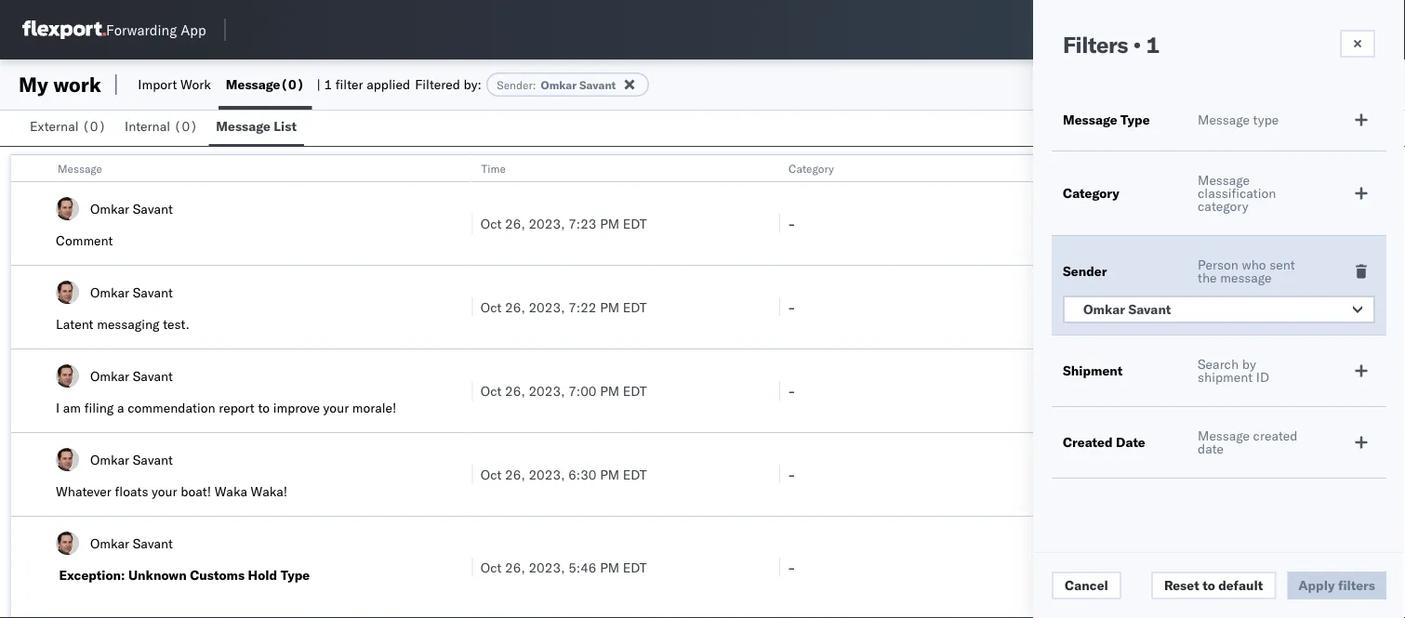 Task type: vqa. For each thing, say whether or not it's contained in the screenshot.
Screenshot 2023-08-10 at 16.58.15.png 2023-
no



Task type: locate. For each thing, give the bounding box(es) containing it.
waka!
[[251, 484, 288, 500]]

1854269
[[1134, 383, 1191, 399]]

oct down time
[[480, 215, 502, 232]]

1 horizontal spatial work
[[1138, 161, 1162, 175]]

oct for oct 26, 2023, 5:46 pm edt
[[480, 559, 502, 576]]

omkar for oct 26, 2023, 7:00 pm edt
[[90, 368, 129, 384]]

| 1 filter applied filtered by:
[[317, 76, 482, 93]]

4 26, from the top
[[505, 466, 525, 483]]

2023, left 7:23 at the top
[[529, 215, 565, 232]]

work for my
[[53, 72, 101, 97]]

0 horizontal spatial (0)
[[82, 118, 106, 134]]

your
[[323, 400, 349, 416], [152, 484, 177, 500]]

omkar up filing
[[90, 368, 129, 384]]

1 - from the top
[[788, 215, 796, 232]]

flex- up shipment
[[1095, 299, 1134, 315]]

(0) inside 'button'
[[174, 118, 198, 134]]

oct for oct 26, 2023, 7:22 pm edt
[[480, 299, 502, 315]]

1 right |
[[324, 76, 332, 93]]

1 edt from the top
[[623, 215, 647, 232]]

category
[[789, 161, 834, 175], [1063, 185, 1120, 201]]

5 26, from the top
[[505, 559, 525, 576]]

import
[[138, 76, 177, 93]]

458574 down related work item/shipment
[[1134, 215, 1183, 232]]

omkar up comment
[[90, 200, 129, 217]]

1366815
[[1134, 466, 1191, 483]]

unknown
[[128, 567, 187, 584]]

1 flex- from the top
[[1095, 215, 1134, 232]]

message list button
[[209, 110, 304, 146]]

type
[[1121, 112, 1150, 128], [281, 567, 310, 584]]

omkar for oct 26, 2023, 7:22 pm edt
[[90, 284, 129, 300]]

0 vertical spatial work
[[53, 72, 101, 97]]

message up the message list
[[226, 76, 280, 93]]

waka
[[215, 484, 247, 500]]

work
[[180, 76, 211, 93]]

2023, left 5:46
[[529, 559, 565, 576]]

3 pm from the top
[[600, 383, 619, 399]]

floats
[[115, 484, 148, 500]]

omkar savant inside omkar savant button
[[1083, 301, 1171, 318]]

2023, for 7:23
[[529, 215, 565, 232]]

0 vertical spatial 458574
[[1134, 215, 1183, 232]]

oct left "7:00"
[[480, 383, 502, 399]]

26, left 7:22
[[505, 299, 525, 315]]

related work item/shipment
[[1096, 161, 1241, 175]]

1 horizontal spatial (0)
[[174, 118, 198, 134]]

savant for oct 26, 2023, 7:00 pm edt
[[133, 368, 173, 384]]

sender for sender : omkar savant
[[497, 78, 533, 92]]

omkar savant for oct 26, 2023, 5:46 pm edt
[[90, 535, 173, 551]]

pm right 7:22
[[600, 299, 619, 315]]

edt for oct 26, 2023, 6:30 pm edt
[[623, 466, 647, 483]]

pm right 7:23 at the top
[[600, 215, 619, 232]]

commendation
[[128, 400, 215, 416]]

app
[[181, 21, 206, 39]]

to
[[258, 400, 270, 416], [1203, 578, 1215, 594]]

i am filing a commendation report to improve your morale!
[[56, 400, 397, 416]]

26, for oct 26, 2023, 7:00 pm edt
[[505, 383, 525, 399]]

1
[[1146, 31, 1160, 59], [324, 76, 332, 93]]

message for message (0)
[[226, 76, 280, 93]]

classification
[[1198, 185, 1276, 201]]

1 vertical spatial flex- 458574
[[1095, 299, 1183, 315]]

1 vertical spatial 1
[[324, 76, 332, 93]]

omkar for oct 26, 2023, 5:46 pm edt
[[90, 535, 129, 551]]

omkar inside button
[[1083, 301, 1125, 318]]

message
[[1220, 270, 1272, 286]]

to right report
[[258, 400, 270, 416]]

4 - from the top
[[788, 466, 796, 483]]

related
[[1096, 161, 1135, 175]]

5 2023, from the top
[[529, 559, 565, 576]]

your left boat!
[[152, 484, 177, 500]]

time
[[481, 161, 506, 175]]

1 vertical spatial category
[[1063, 185, 1120, 201]]

2 pm from the top
[[600, 299, 619, 315]]

message type
[[1063, 112, 1150, 128]]

id
[[1256, 369, 1269, 385]]

3 oct from the top
[[480, 383, 502, 399]]

1 458574 from the top
[[1134, 215, 1183, 232]]

omkar
[[541, 78, 577, 92], [90, 200, 129, 217], [90, 284, 129, 300], [1083, 301, 1125, 318], [90, 368, 129, 384], [90, 452, 129, 468], [90, 535, 129, 551]]

boat!
[[181, 484, 211, 500]]

2023, left "7:00"
[[529, 383, 565, 399]]

default
[[1218, 578, 1263, 594]]

savant down internal (0) 'button'
[[133, 200, 173, 217]]

1 resize handle column header from the left
[[450, 155, 472, 618]]

26, left "7:00"
[[505, 383, 525, 399]]

2023, left 6:30
[[529, 466, 565, 483]]

your left "morale!"
[[323, 400, 349, 416]]

1 vertical spatial your
[[152, 484, 177, 500]]

resize handle column header for time
[[757, 155, 779, 618]]

flexport. image
[[22, 20, 106, 39]]

2 flex- from the top
[[1095, 299, 1134, 315]]

oct left 5:46
[[480, 559, 502, 576]]

2 horizontal spatial (0)
[[280, 76, 305, 93]]

message inside button
[[216, 118, 271, 134]]

omkar savant up messaging in the left bottom of the page
[[90, 284, 173, 300]]

2 - from the top
[[788, 299, 796, 315]]

4 2023, from the top
[[529, 466, 565, 483]]

whatever floats your boat! waka waka!
[[56, 484, 288, 500]]

0 vertical spatial your
[[323, 400, 349, 416]]

0 horizontal spatial work
[[53, 72, 101, 97]]

savant up whatever floats your boat! waka waka!
[[133, 452, 173, 468]]

message for message
[[58, 161, 102, 175]]

person who sent the message
[[1198, 257, 1295, 286]]

3 resize handle column header from the left
[[1064, 155, 1087, 618]]

2 oct from the top
[[480, 299, 502, 315]]

external
[[30, 118, 79, 134]]

oct 26, 2023, 7:00 pm edt
[[480, 383, 647, 399]]

5 oct from the top
[[480, 559, 502, 576]]

omkar up latent messaging test.
[[90, 284, 129, 300]]

pm right "7:00"
[[600, 383, 619, 399]]

edt for oct 26, 2023, 5:46 pm edt
[[623, 559, 647, 576]]

3 2023, from the top
[[529, 383, 565, 399]]

0 horizontal spatial to
[[258, 400, 270, 416]]

2 2023, from the top
[[529, 299, 565, 315]]

•
[[1133, 31, 1141, 59]]

work up external (0)
[[53, 72, 101, 97]]

savant for oct 26, 2023, 5:46 pm edt
[[133, 535, 173, 551]]

message inside message created date
[[1198, 428, 1250, 444]]

type right hold in the left of the page
[[281, 567, 310, 584]]

(0) for internal (0)
[[174, 118, 198, 134]]

sent
[[1270, 257, 1295, 273]]

1 vertical spatial work
[[1138, 161, 1162, 175]]

1 26, from the top
[[505, 215, 525, 232]]

2 458574 from the top
[[1134, 299, 1183, 315]]

message for message created date
[[1198, 428, 1250, 444]]

1 horizontal spatial sender
[[1063, 263, 1107, 279]]

flex- 2271801
[[1095, 559, 1191, 576]]

26,
[[505, 215, 525, 232], [505, 299, 525, 315], [505, 383, 525, 399], [505, 466, 525, 483], [505, 559, 525, 576]]

3 26, from the top
[[505, 383, 525, 399]]

edt right 5:46
[[623, 559, 647, 576]]

omkar savant up shipment
[[1083, 301, 1171, 318]]

1 horizontal spatial category
[[1063, 185, 1120, 201]]

pm right 5:46
[[600, 559, 619, 576]]

message classification category
[[1198, 172, 1276, 214]]

omkar up 'floats'
[[90, 452, 129, 468]]

2 flex- 458574 from the top
[[1095, 299, 1183, 315]]

2 resize handle column header from the left
[[757, 155, 779, 618]]

Search Shipments (/) text field
[[1049, 16, 1229, 44]]

0 vertical spatial type
[[1121, 112, 1150, 128]]

0 horizontal spatial type
[[281, 567, 310, 584]]

0 horizontal spatial 1
[[324, 76, 332, 93]]

message up category at the right top
[[1198, 172, 1250, 188]]

filtered
[[415, 76, 460, 93]]

2 edt from the top
[[623, 299, 647, 315]]

1 right •
[[1146, 31, 1160, 59]]

3 flex- from the top
[[1095, 383, 1134, 399]]

created
[[1253, 428, 1298, 444]]

resize handle column header
[[450, 155, 472, 618], [757, 155, 779, 618], [1064, 155, 1087, 618], [1372, 155, 1394, 618]]

5 flex- from the top
[[1095, 559, 1134, 576]]

message
[[226, 76, 280, 93], [1063, 112, 1117, 128], [1198, 112, 1250, 128], [216, 118, 271, 134], [58, 161, 102, 175], [1198, 172, 1250, 188], [1198, 428, 1250, 444]]

message down external (0) button
[[58, 161, 102, 175]]

- for oct 26, 2023, 7:23 pm edt
[[788, 215, 796, 232]]

0 horizontal spatial category
[[789, 161, 834, 175]]

message inside message classification category
[[1198, 172, 1250, 188]]

omkar for oct 26, 2023, 7:23 pm edt
[[90, 200, 129, 217]]

4 flex- from the top
[[1095, 466, 1134, 483]]

test.
[[163, 316, 190, 332]]

- for oct 26, 2023, 6:30 pm edt
[[788, 466, 796, 483]]

0 vertical spatial flex- 458574
[[1095, 215, 1183, 232]]

7:23
[[568, 215, 597, 232]]

work for related
[[1138, 161, 1162, 175]]

flex- 458574 up shipment
[[1095, 299, 1183, 315]]

omkar savant up a
[[90, 368, 173, 384]]

sender
[[497, 78, 533, 92], [1063, 263, 1107, 279]]

1 vertical spatial 458574
[[1134, 299, 1183, 315]]

(0) inside button
[[82, 118, 106, 134]]

flex- down shipment
[[1095, 383, 1134, 399]]

edt right "7:00"
[[623, 383, 647, 399]]

savant for oct 26, 2023, 7:22 pm edt
[[133, 284, 173, 300]]

shipment
[[1198, 369, 1253, 385]]

4 pm from the top
[[600, 466, 619, 483]]

pm for 7:00
[[600, 383, 619, 399]]

savant right :
[[579, 78, 616, 92]]

edt right 7:22
[[623, 299, 647, 315]]

edt
[[623, 215, 647, 232], [623, 299, 647, 315], [623, 383, 647, 399], [623, 466, 647, 483], [623, 559, 647, 576]]

2 26, from the top
[[505, 299, 525, 315]]

messaging
[[97, 316, 159, 332]]

pm right 6:30
[[600, 466, 619, 483]]

oct left 7:22
[[480, 299, 502, 315]]

to inside button
[[1203, 578, 1215, 594]]

search
[[1198, 356, 1239, 372]]

pm for 7:23
[[600, 215, 619, 232]]

2023, left 7:22
[[529, 299, 565, 315]]

message left list
[[216, 118, 271, 134]]

0 vertical spatial sender
[[497, 78, 533, 92]]

savant up unknown
[[133, 535, 173, 551]]

exception: unknown customs hold type
[[59, 567, 310, 584]]

edt for oct 26, 2023, 7:00 pm edt
[[623, 383, 647, 399]]

1 horizontal spatial to
[[1203, 578, 1215, 594]]

0 vertical spatial to
[[258, 400, 270, 416]]

reset
[[1164, 578, 1199, 594]]

flex-
[[1095, 215, 1134, 232], [1095, 299, 1134, 315], [1095, 383, 1134, 399], [1095, 466, 1134, 483], [1095, 559, 1134, 576]]

- for oct 26, 2023, 7:00 pm edt
[[788, 383, 796, 399]]

omkar up the exception:
[[90, 535, 129, 551]]

person
[[1198, 257, 1239, 273]]

flex- 458574 for oct 26, 2023, 7:22 pm edt
[[1095, 299, 1183, 315]]

flex- up cancel
[[1095, 559, 1134, 576]]

cancel
[[1065, 578, 1108, 594]]

resize handle column header for message
[[450, 155, 472, 618]]

4 edt from the top
[[623, 466, 647, 483]]

savant up commendation
[[133, 368, 173, 384]]

1 oct from the top
[[480, 215, 502, 232]]

oct left 6:30
[[480, 466, 502, 483]]

message type
[[1198, 112, 1279, 128]]

the
[[1198, 270, 1217, 286]]

created
[[1063, 434, 1113, 451]]

1 vertical spatial sender
[[1063, 263, 1107, 279]]

1 pm from the top
[[600, 215, 619, 232]]

3 edt from the top
[[623, 383, 647, 399]]

1 horizontal spatial your
[[323, 400, 349, 416]]

message up related
[[1063, 112, 1117, 128]]

4 oct from the top
[[480, 466, 502, 483]]

reset to default
[[1164, 578, 1263, 594]]

omkar savant up 'floats'
[[90, 452, 173, 468]]

work
[[53, 72, 101, 97], [1138, 161, 1162, 175]]

2023, for 7:00
[[529, 383, 565, 399]]

omkar savant for oct 26, 2023, 7:22 pm edt
[[90, 284, 173, 300]]

edt right 7:23 at the top
[[623, 215, 647, 232]]

(0)
[[280, 76, 305, 93], [82, 118, 106, 134], [174, 118, 198, 134]]

pm
[[600, 215, 619, 232], [600, 299, 619, 315], [600, 383, 619, 399], [600, 466, 619, 483], [600, 559, 619, 576]]

omkar savant up unknown
[[90, 535, 173, 551]]

5 edt from the top
[[623, 559, 647, 576]]

type up related
[[1121, 112, 1150, 128]]

0 horizontal spatial sender
[[497, 78, 533, 92]]

item/shipment
[[1165, 161, 1241, 175]]

3 - from the top
[[788, 383, 796, 399]]

0 vertical spatial 1
[[1146, 31, 1160, 59]]

26, down time
[[505, 215, 525, 232]]

(0) right internal
[[174, 118, 198, 134]]

flex- 458574 down related
[[1095, 215, 1183, 232]]

flex- down created date
[[1095, 466, 1134, 483]]

savant for oct 26, 2023, 6:30 pm edt
[[133, 452, 173, 468]]

work right related
[[1138, 161, 1162, 175]]

- for oct 26, 2023, 5:46 pm edt
[[788, 559, 796, 576]]

26, for oct 26, 2023, 7:23 pm edt
[[505, 215, 525, 232]]

edt right 6:30
[[623, 466, 647, 483]]

458574
[[1134, 215, 1183, 232], [1134, 299, 1183, 315]]

flex- 458574
[[1095, 215, 1183, 232], [1095, 299, 1183, 315]]

458574 up 1854269
[[1134, 299, 1183, 315]]

savant
[[579, 78, 616, 92], [133, 200, 173, 217], [133, 284, 173, 300], [1128, 301, 1171, 318], [133, 368, 173, 384], [133, 452, 173, 468], [133, 535, 173, 551]]

pm for 5:46
[[600, 559, 619, 576]]

savant up flex- 1854269
[[1128, 301, 1171, 318]]

458574 for oct 26, 2023, 7:23 pm edt
[[1134, 215, 1183, 232]]

(0) left |
[[280, 76, 305, 93]]

5 pm from the top
[[600, 559, 619, 576]]

message left type
[[1198, 112, 1250, 128]]

flex- down related
[[1095, 215, 1134, 232]]

savant up test.
[[133, 284, 173, 300]]

to right reset
[[1203, 578, 1215, 594]]

(0) right external
[[82, 118, 106, 134]]

1 flex- 458574 from the top
[[1095, 215, 1183, 232]]

savant inside button
[[1128, 301, 1171, 318]]

26, left 5:46
[[505, 559, 525, 576]]

26, left 6:30
[[505, 466, 525, 483]]

1 vertical spatial to
[[1203, 578, 1215, 594]]

omkar up shipment
[[1083, 301, 1125, 318]]

26, for oct 26, 2023, 5:46 pm edt
[[505, 559, 525, 576]]

1 2023, from the top
[[529, 215, 565, 232]]

5 - from the top
[[788, 559, 796, 576]]

4 resize handle column header from the left
[[1372, 155, 1394, 618]]

omkar savant up comment
[[90, 200, 173, 217]]

oct 26, 2023, 7:22 pm edt
[[480, 299, 647, 315]]

message left created
[[1198, 428, 1250, 444]]

forwarding app
[[106, 21, 206, 39]]



Task type: describe. For each thing, give the bounding box(es) containing it.
filters
[[1063, 31, 1128, 59]]

7:00
[[568, 383, 597, 399]]

my work
[[19, 72, 101, 97]]

latent
[[56, 316, 94, 332]]

comment
[[56, 232, 113, 249]]

26, for oct 26, 2023, 6:30 pm edt
[[505, 466, 525, 483]]

458574 for oct 26, 2023, 7:22 pm edt
[[1134, 299, 1183, 315]]

26, for oct 26, 2023, 7:22 pm edt
[[505, 299, 525, 315]]

latent messaging test.
[[56, 316, 190, 332]]

:
[[533, 78, 536, 92]]

whatever
[[56, 484, 111, 500]]

2271801
[[1134, 559, 1191, 576]]

omkar for oct 26, 2023, 6:30 pm edt
[[90, 452, 129, 468]]

applied
[[367, 76, 410, 93]]

message for message classification category
[[1198, 172, 1250, 188]]

0 horizontal spatial your
[[152, 484, 177, 500]]

type
[[1253, 112, 1279, 128]]

i
[[56, 400, 60, 416]]

|
[[317, 76, 321, 93]]

oct for oct 26, 2023, 7:00 pm edt
[[480, 383, 502, 399]]

flex- 1854269
[[1095, 383, 1191, 399]]

message for message type
[[1063, 112, 1117, 128]]

sender for sender
[[1063, 263, 1107, 279]]

forwarding
[[106, 21, 177, 39]]

external (0) button
[[22, 110, 117, 146]]

customs
[[190, 567, 245, 584]]

forwarding app link
[[22, 20, 206, 39]]

resize handle column header for related work item/shipment
[[1372, 155, 1394, 618]]

report
[[219, 400, 255, 416]]

created date
[[1063, 434, 1145, 451]]

- for oct 26, 2023, 7:22 pm edt
[[788, 299, 796, 315]]

flex- 1366815
[[1095, 466, 1191, 483]]

cancel button
[[1052, 572, 1121, 600]]

(0) for external (0)
[[82, 118, 106, 134]]

who
[[1242, 257, 1266, 273]]

omkar savant for oct 26, 2023, 7:23 pm edt
[[90, 200, 173, 217]]

omkar savant for oct 26, 2023, 6:30 pm edt
[[90, 452, 173, 468]]

7:22
[[568, 299, 597, 315]]

oct 26, 2023, 6:30 pm edt
[[480, 466, 647, 483]]

omkar right :
[[541, 78, 577, 92]]

6:30
[[568, 466, 597, 483]]

flex- for oct 26, 2023, 7:22 pm edt
[[1095, 299, 1134, 315]]

resize handle column header for category
[[1064, 155, 1087, 618]]

import work
[[138, 76, 211, 93]]

my
[[19, 72, 48, 97]]

search by shipment id
[[1198, 356, 1269, 385]]

5:46
[[568, 559, 597, 576]]

import work button
[[131, 60, 218, 110]]

flex- for oct 26, 2023, 5:46 pm edt
[[1095, 559, 1134, 576]]

1 horizontal spatial 1
[[1146, 31, 1160, 59]]

message for message type
[[1198, 112, 1250, 128]]

shipment
[[1063, 363, 1123, 379]]

2023, for 5:46
[[529, 559, 565, 576]]

filing
[[84, 400, 114, 416]]

reset to default button
[[1151, 572, 1276, 600]]

pm for 6:30
[[600, 466, 619, 483]]

flex- for oct 26, 2023, 6:30 pm edt
[[1095, 466, 1134, 483]]

2023, for 6:30
[[529, 466, 565, 483]]

oct for oct 26, 2023, 6:30 pm edt
[[480, 466, 502, 483]]

0 vertical spatial category
[[789, 161, 834, 175]]

internal
[[125, 118, 170, 134]]

filter
[[335, 76, 363, 93]]

1 horizontal spatial type
[[1121, 112, 1150, 128]]

omkar savant for oct 26, 2023, 7:00 pm edt
[[90, 368, 173, 384]]

savant for oct 26, 2023, 7:23 pm edt
[[133, 200, 173, 217]]

morale!
[[352, 400, 397, 416]]

filters • 1
[[1063, 31, 1160, 59]]

improve
[[273, 400, 320, 416]]

flex- for oct 26, 2023, 7:00 pm edt
[[1095, 383, 1134, 399]]

category
[[1198, 198, 1248, 214]]

am
[[63, 400, 81, 416]]

flex- for oct 26, 2023, 7:23 pm edt
[[1095, 215, 1134, 232]]

2023, for 7:22
[[529, 299, 565, 315]]

message for message list
[[216, 118, 271, 134]]

by
[[1242, 356, 1256, 372]]

edt for oct 26, 2023, 7:22 pm edt
[[623, 299, 647, 315]]

external (0)
[[30, 118, 106, 134]]

(0) for message (0)
[[280, 76, 305, 93]]

internal (0) button
[[117, 110, 209, 146]]

edt for oct 26, 2023, 7:23 pm edt
[[623, 215, 647, 232]]

omkar savant button
[[1063, 296, 1375, 324]]

oct 26, 2023, 5:46 pm edt
[[480, 559, 647, 576]]

sender : omkar savant
[[497, 78, 616, 92]]

internal (0)
[[125, 118, 198, 134]]

date
[[1116, 434, 1145, 451]]

message list
[[216, 118, 297, 134]]

list
[[274, 118, 297, 134]]

date
[[1198, 441, 1224, 457]]

by:
[[464, 76, 482, 93]]

flex- 458574 for oct 26, 2023, 7:23 pm edt
[[1095, 215, 1183, 232]]

a
[[117, 400, 124, 416]]

pm for 7:22
[[600, 299, 619, 315]]

exception:
[[59, 567, 125, 584]]

message created date
[[1198, 428, 1298, 457]]

oct for oct 26, 2023, 7:23 pm edt
[[480, 215, 502, 232]]

oct 26, 2023, 7:23 pm edt
[[480, 215, 647, 232]]

1 vertical spatial type
[[281, 567, 310, 584]]

hold
[[248, 567, 277, 584]]



